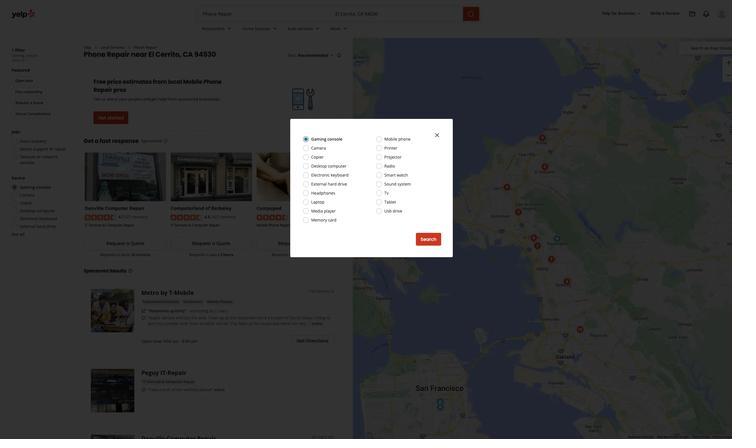 Task type: vqa. For each thing, say whether or not it's contained in the screenshot.
2060 reviews
no



Task type: locate. For each thing, give the bounding box(es) containing it.
0 vertical spatial of
[[205, 205, 210, 212]]

computerland
[[171, 205, 204, 212]]

local
[[100, 45, 110, 50]]

computer
[[105, 205, 128, 212], [106, 223, 123, 228], [192, 223, 209, 228], [165, 380, 183, 385]]

0 vertical spatial 16 info v2 image
[[163, 139, 168, 144]]

1 reviews) from the left
[[132, 214, 148, 220]]

sponsored for sponsored results
[[84, 268, 109, 275]]

away,
[[303, 315, 313, 321]]

more right please"
[[214, 387, 225, 393]]

electronic keyboard inside option group
[[20, 216, 57, 222]]

request a quote up responds in about
[[278, 241, 316, 247]]

16 speech v2 image down '16 trending v2' image
[[141, 316, 146, 321]]

services inside peguy it-repair it services & computer repair
[[147, 380, 161, 385]]

about
[[107, 97, 118, 102], [121, 253, 131, 258], [210, 253, 220, 258], [293, 253, 302, 258]]

featured
[[12, 67, 30, 73]]

keyboard shortcuts button
[[629, 436, 654, 440]]

1 vertical spatial device
[[12, 175, 25, 181]]

request up responds in about
[[278, 241, 297, 247]]

0 vertical spatial open
[[15, 78, 25, 83]]

services inside home services link
[[255, 26, 270, 31]]

it down peguy
[[143, 380, 146, 385]]

to
[[210, 308, 213, 314], [326, 315, 330, 321]]

0 horizontal spatial of
[[205, 205, 210, 212]]

mobile right local
[[183, 78, 202, 86]]

services left 24 chevron down v2 image
[[255, 26, 270, 31]]

2 24 chevron down v2 image from the left
[[314, 25, 321, 32]]

i
[[209, 315, 210, 321]]

4.6 star rating image
[[171, 215, 202, 221]]

external up headphones
[[311, 182, 327, 187]]

0 vertical spatial map
[[710, 45, 719, 51]]

request
[[15, 100, 29, 105], [106, 241, 125, 247], [192, 241, 211, 247], [278, 241, 297, 247]]

4.5 star rating image
[[257, 215, 288, 221]]

phones up the users
[[220, 300, 233, 305]]

electronic inside search dialog
[[311, 173, 330, 178]]

blocks
[[290, 315, 302, 321]]

not
[[291, 321, 297, 327]]

services down 4.6 star rating image
[[175, 223, 188, 228]]

0 vertical spatial desktop computer
[[311, 164, 347, 169]]

terms of use
[[692, 436, 710, 439]]

0 horizontal spatial electronic keyboard
[[20, 216, 57, 222]]

phone inside free price estimates from local mobile phone repair pros tell us about your project and get help from sponsored businesses.
[[204, 78, 222, 86]]

1 horizontal spatial 2
[[220, 253, 222, 258]]

16 speech v2 image left "take at left
[[141, 388, 146, 393]]

my
[[157, 321, 163, 327]]

0 vertical spatial option group
[[10, 129, 72, 166]]

external hard drive up see all 'button'
[[20, 224, 56, 229]]

local
[[168, 78, 182, 86]]

16 speech v2 image
[[141, 316, 146, 321], [141, 388, 146, 393]]

0 vertical spatial console
[[25, 53, 38, 58]]

responds for danville
[[100, 253, 116, 258]]

0 vertical spatial sponsored
[[141, 138, 162, 144]]

notifications image
[[703, 10, 710, 17]]

to up i
[[210, 308, 213, 314]]

get left started
[[98, 115, 106, 121]]

open
[[15, 78, 25, 83], [141, 339, 152, 344]]

or down 'support'
[[37, 154, 41, 160]]

1 vertical spatial more link
[[214, 387, 225, 393]]

1 horizontal spatial -
[[188, 308, 189, 314]]

console right clear all 'link'
[[25, 53, 38, 58]]

& up look
[[162, 380, 164, 385]]

yelp left for
[[602, 11, 611, 16]]

hard
[[328, 182, 337, 187], [36, 224, 45, 229]]

next image
[[334, 138, 341, 145]]

external up see all 'button'
[[20, 224, 35, 229]]

it services & computer repair down 4.6 star rating image
[[171, 223, 220, 228]]

responds for computerland
[[189, 253, 205, 258]]

the left the website
[[176, 387, 183, 393]]

of up 4.6
[[205, 205, 210, 212]]

&
[[103, 223, 105, 228], [189, 223, 191, 228], [162, 380, 164, 385]]

world phones image
[[537, 132, 548, 144]]

0 horizontal spatial corporate
[[237, 315, 256, 321]]

16 info v2 image
[[163, 139, 168, 144], [128, 269, 133, 274]]

from right over
[[190, 321, 199, 327]]

- up 'without'
[[188, 308, 189, 314]]

moves
[[720, 45, 732, 51]]

reviews) down media
[[306, 214, 322, 220]]

mobile inside search dialog
[[385, 136, 397, 142]]

computer inside peguy it-repair it services & computer repair
[[165, 380, 183, 385]]

1 horizontal spatial drive
[[338, 182, 347, 187]]

2 reviews) from the left
[[220, 214, 236, 220]]

map region
[[281, 3, 732, 440]]

review
[[666, 11, 680, 16]]

2 16 speech v2 image from the top
[[141, 388, 146, 393]]

of for computerland
[[205, 205, 210, 212]]

0 vertical spatial more
[[312, 321, 323, 327]]

2 option group from the top
[[10, 175, 72, 238]]

it services & computer repair down 4.7 star rating image
[[85, 223, 134, 228]]

electronic keyboard up headphones
[[311, 173, 349, 178]]

services right auto
[[298, 26, 313, 31]]

0 vertical spatial search
[[691, 45, 704, 51]]

electronic
[[311, 173, 330, 178], [20, 216, 38, 222]]

1 horizontal spatial get
[[98, 115, 106, 121]]

1 vertical spatial from
[[168, 97, 177, 102]]

1 vertical spatial hard
[[36, 224, 45, 229]]

1 vertical spatial map
[[725, 436, 731, 439]]

1 horizontal spatial copier
[[311, 155, 324, 160]]

2 horizontal spatial in
[[289, 253, 292, 258]]

map right as
[[710, 45, 719, 51]]

phone repair near el cerrito, ca 94530
[[84, 50, 216, 59]]

number
[[164, 321, 179, 327]]

0 vertical spatial -
[[188, 308, 189, 314]]

1 option group from the top
[[10, 129, 72, 166]]

peguy
[[141, 369, 159, 377]]

corporate down "couple"
[[261, 321, 279, 327]]

1 vertical spatial get
[[84, 137, 94, 145]]

the down according on the bottom of the page
[[191, 315, 197, 321]]

more down trying
[[312, 321, 323, 327]]

see all
[[12, 232, 25, 237]]

request a quote down fast-responding button
[[15, 100, 43, 105]]

1 horizontal spatial in
[[206, 253, 209, 258]]

device
[[20, 146, 32, 152], [12, 175, 25, 181]]

0 horizontal spatial yelp
[[84, 45, 91, 50]]

memory
[[311, 218, 327, 223]]

yelp inside yelp for business button
[[602, 11, 611, 16]]

write
[[651, 11, 661, 16]]

0 horizontal spatial open
[[15, 78, 25, 83]]

keyboard shortcuts
[[629, 436, 654, 439]]

very…"
[[298, 321, 311, 327]]

2 vertical spatial of
[[701, 436, 704, 439]]

of up were
[[285, 315, 289, 321]]

4.7 (25 reviews)
[[118, 214, 148, 220]]

about for responds in about 30 minutes
[[121, 253, 131, 258]]

a down fast-responding button
[[30, 100, 32, 105]]

to right trying
[[326, 315, 330, 321]]

wireless options image
[[546, 254, 557, 266]]

console inside search dialog
[[328, 136, 343, 142]]

0 vertical spatial keyboard
[[331, 173, 349, 178]]

at
[[225, 315, 229, 321], [249, 321, 252, 327], [172, 387, 175, 393]]

2 vertical spatial drive
[[46, 224, 56, 229]]

request for danville computer repair
[[106, 241, 125, 247]]

auto services
[[288, 26, 313, 31]]

1 horizontal spatial desktop computer
[[311, 164, 347, 169]]

terms of use link
[[692, 436, 710, 439]]

quote up responds in about
[[302, 241, 316, 247]]

more link down trying
[[312, 321, 323, 327]]

phones inside button
[[220, 300, 233, 305]]

2 it services & computer repair from the left
[[171, 223, 220, 228]]

yelp for business button
[[600, 8, 644, 19]]

24 chevron down v2 image inside auto services link
[[314, 25, 321, 32]]

from left local
[[153, 78, 167, 86]]

-
[[188, 308, 189, 314], [180, 339, 181, 344]]

map left e
[[725, 436, 731, 439]]

1 vertical spatial gaming console
[[20, 185, 51, 190]]

24 chevron down v2 image right 'auto services'
[[314, 25, 321, 32]]

device up telecom
[[20, 146, 32, 152]]

open left time:
[[141, 339, 152, 344]]

repair
[[146, 45, 157, 50], [107, 50, 130, 59], [94, 86, 112, 94], [129, 205, 145, 212], [123, 223, 134, 228], [209, 223, 220, 228], [168, 369, 186, 377], [184, 380, 195, 385]]

0 horizontal spatial external
[[20, 224, 35, 229]]

1 horizontal spatial keyboard
[[331, 173, 349, 178]]

mobile phones link
[[206, 299, 234, 305]]

1 vertical spatial to
[[326, 315, 330, 321]]

computer network services image
[[552, 233, 563, 245]]

1 horizontal spatial external
[[311, 182, 327, 187]]

0 horizontal spatial computer
[[37, 208, 55, 214]]

0 horizontal spatial copier
[[20, 200, 32, 206]]

map for e
[[725, 436, 731, 439]]

request a quote up 'responds in about 30 minutes'
[[106, 241, 144, 247]]

search
[[691, 45, 704, 51], [421, 236, 437, 243]]

0 horizontal spatial camera
[[20, 193, 35, 198]]

desktop down previous image
[[311, 164, 327, 169]]

reviews) down berkeley
[[220, 214, 236, 220]]

get directions link
[[291, 335, 334, 348]]

memory card
[[311, 218, 337, 223]]

request up responds in about 2 hours
[[192, 241, 211, 247]]

& down 4.7 star rating image
[[103, 223, 105, 228]]

1 horizontal spatial open
[[141, 339, 152, 344]]

fast-responding button
[[12, 88, 46, 96]]

1 horizontal spatial more link
[[312, 321, 323, 327]]

clear
[[12, 58, 20, 63]]

1 vertical spatial corporate
[[261, 321, 279, 327]]

0 horizontal spatial it services & computer repair
[[85, 223, 134, 228]]

1 horizontal spatial &
[[162, 380, 164, 385]]

1 vertical spatial yelp
[[84, 45, 91, 50]]

option group
[[10, 129, 72, 166], [10, 175, 72, 238]]

hard inside option group
[[36, 224, 45, 229]]

open left 'now'
[[15, 78, 25, 83]]

0 horizontal spatial external hard drive
[[20, 224, 56, 229]]

service
[[161, 315, 175, 321]]

1 24 chevron down v2 image from the left
[[226, 25, 233, 32]]

in for of
[[206, 253, 209, 258]]

- right am
[[180, 339, 181, 344]]

it down 4.7 star rating image
[[85, 223, 88, 228]]

0 vertical spatial all
[[21, 58, 25, 63]]

0 horizontal spatial reviews)
[[132, 214, 148, 220]]

compupod link
[[257, 205, 282, 212]]

external
[[311, 182, 327, 187], [20, 224, 35, 229]]

3 reviews) from the left
[[306, 214, 322, 220]]

None search field
[[198, 7, 481, 21]]

24 chevron down v2 image
[[271, 25, 278, 32]]

zoom in image
[[726, 59, 732, 66]]

sponsored left the results
[[84, 268, 109, 275]]

at right up
[[225, 315, 229, 321]]

as
[[705, 45, 709, 51]]

get left directions
[[297, 338, 305, 345]]

1 horizontal spatial desktop
[[311, 164, 327, 169]]

directions
[[306, 338, 329, 345]]

get inside button
[[98, 115, 106, 121]]

reviews) right (25
[[132, 214, 148, 220]]

0 vertical spatial device
[[20, 146, 32, 152]]

minutes
[[136, 253, 151, 258]]

2 horizontal spatial of
[[701, 436, 704, 439]]

1 responds from the left
[[100, 253, 116, 258]]

0 vertical spatial or
[[49, 146, 53, 152]]

request a quote button up responds in about 2 hours
[[171, 238, 252, 250]]

0 horizontal spatial responds
[[100, 253, 116, 258]]

sponsored
[[178, 97, 198, 102]]

it for computerland of berkeley
[[171, 223, 174, 228]]

corporate up folks at the bottom left of page
[[237, 315, 256, 321]]

request up virtual
[[15, 100, 29, 105]]

2 vertical spatial get
[[297, 338, 305, 345]]

1 horizontal spatial responds
[[189, 253, 205, 258]]

1 horizontal spatial at
[[225, 315, 229, 321]]

1 vertical spatial gaming
[[311, 136, 327, 142]]

desktop
[[311, 164, 327, 169], [20, 208, 35, 214]]

quote for danville computer repair
[[130, 241, 144, 247]]

more link for "super service without the wait. i was up at the corporate store a couple of blocks away, trying to port my number over from another carrier. the folks at the corporate were not very…"
[[312, 321, 323, 327]]

search inside button
[[421, 236, 437, 243]]

camera
[[311, 146, 326, 151], [20, 193, 35, 198]]

0 horizontal spatial keyboard
[[39, 216, 57, 222]]

& down 4.6 star rating image
[[189, 223, 191, 228]]

2 left hours
[[220, 253, 222, 258]]

all
[[21, 58, 25, 63], [20, 232, 25, 237]]

1 16 speech v2 image from the top
[[141, 316, 146, 321]]

or up network
[[49, 146, 53, 152]]

console down telecom or network services
[[36, 185, 51, 190]]

1 vertical spatial or
[[37, 154, 41, 160]]

3r tek image
[[532, 240, 544, 252]]

1 horizontal spatial gaming console
[[311, 136, 343, 142]]

phone repair link
[[134, 45, 157, 50]]

project
[[129, 97, 142, 102]]

business categories element
[[197, 21, 728, 38]]

1 horizontal spatial electronic keyboard
[[311, 173, 349, 178]]

device for device support or repair
[[20, 146, 32, 152]]

local services
[[100, 45, 125, 50]]

services up "take at left
[[147, 380, 161, 385]]

0 vertical spatial 16 speech v2 image
[[141, 316, 146, 321]]

responds in about 30 minutes
[[100, 253, 151, 258]]

report
[[713, 436, 722, 439]]

1 horizontal spatial of
[[285, 315, 289, 321]]

mobile inside free price estimates from local mobile phone repair pros tell us about your project and get help from sponsored businesses.
[[183, 78, 202, 86]]

mobile up printer
[[385, 136, 397, 142]]

1 horizontal spatial 24 chevron down v2 image
[[314, 25, 321, 32]]

it down 4.6 star rating image
[[171, 223, 174, 228]]

request a quote button up responds in about
[[257, 238, 338, 250]]

mobile phone repair, mobile phones
[[257, 223, 316, 228]]

0 horizontal spatial to
[[210, 308, 213, 314]]

electronic up see all 'button'
[[20, 216, 38, 222]]

0 vertical spatial computer
[[328, 164, 347, 169]]

copier
[[311, 155, 324, 160], [20, 200, 32, 206]]

radio
[[385, 164, 395, 169]]

tv
[[385, 191, 389, 196]]

insta fix phone repair image
[[528, 232, 540, 244]]

watch
[[397, 173, 408, 178]]

1
[[12, 47, 14, 53]]

0 vertical spatial more link
[[312, 321, 323, 327]]

16 chevron right v2 image
[[127, 45, 132, 50]]

0 vertical spatial gaming console
[[311, 136, 343, 142]]

24 chevron down v2 image inside restaurants link
[[226, 25, 233, 32]]

0 horizontal spatial hard
[[36, 224, 45, 229]]

group
[[723, 57, 732, 82]]

sponsored right response
[[141, 138, 162, 144]]

local services link
[[100, 45, 125, 50]]

a up responds in about
[[298, 241, 301, 247]]

1 horizontal spatial it
[[143, 380, 146, 385]]

(25
[[125, 214, 131, 220]]

3 24 chevron down v2 image from the left
[[342, 25, 349, 32]]

yelp left 16 chevron right v2 image
[[84, 45, 91, 50]]

1 horizontal spatial hard
[[328, 182, 337, 187]]

computer up 4.7
[[105, 205, 128, 212]]

desktop up see all 'button'
[[20, 208, 35, 214]]

0 vertical spatial gaming
[[12, 53, 24, 58]]

16 trending v2 image
[[141, 309, 146, 314]]

16 chevron down v2 image
[[637, 11, 642, 16]]

quote up consultations
[[33, 100, 43, 105]]

2 horizontal spatial responds
[[272, 253, 288, 258]]

phone
[[399, 136, 411, 142]]

yelp for yelp link
[[84, 45, 91, 50]]

2 horizontal spatial drive
[[393, 209, 402, 214]]

wireless options image
[[546, 254, 557, 266]]

peguy it-repair image
[[91, 369, 134, 413]]

1 vertical spatial copier
[[20, 200, 32, 206]]

1 horizontal spatial computer
[[328, 164, 347, 169]]

2 vertical spatial at
[[172, 387, 175, 393]]

it services & computer repair for computerland
[[171, 223, 220, 228]]

24 chevron down v2 image
[[226, 25, 233, 32], [314, 25, 321, 32], [342, 25, 349, 32]]

2 vertical spatial from
[[190, 321, 199, 327]]

now
[[25, 78, 33, 83]]

data
[[20, 139, 29, 144]]

compupod image
[[435, 397, 446, 408]]

cerrito,
[[155, 50, 181, 59]]

open inside open now button
[[15, 78, 25, 83]]

16 speech v2 image for "take a look at the website please"
[[141, 388, 146, 393]]

24 chevron down v2 image right restaurants
[[226, 25, 233, 32]]

1 vertical spatial 16 speech v2 image
[[141, 388, 146, 393]]

your
[[119, 97, 128, 102]]

gaming
[[12, 53, 24, 58], [311, 136, 327, 142], [20, 185, 35, 190]]

0 vertical spatial copier
[[311, 155, 324, 160]]

option group containing jobs
[[10, 129, 72, 166]]

home services
[[242, 26, 270, 31]]

2 horizontal spatial 24 chevron down v2 image
[[342, 25, 349, 32]]

gaming down services at the left top of the page
[[20, 185, 35, 190]]

of
[[205, 205, 210, 212], [285, 315, 289, 321], [701, 436, 704, 439]]

at right look
[[172, 387, 175, 393]]

about for responds in about 2 hours
[[210, 253, 220, 258]]

shortcuts
[[642, 436, 654, 439]]

gaming left next image
[[311, 136, 327, 142]]

2 horizontal spatial from
[[190, 321, 199, 327]]

0 horizontal spatial more
[[214, 387, 225, 393]]

copier inside search dialog
[[311, 155, 324, 160]]

computer up look
[[165, 380, 183, 385]]

pm
[[191, 339, 198, 344]]

search for search
[[421, 236, 437, 243]]

mobile
[[183, 78, 202, 86], [385, 136, 397, 142], [257, 223, 268, 228], [292, 223, 303, 228], [174, 289, 194, 297], [207, 300, 219, 305]]

from
[[153, 78, 167, 86], [168, 97, 177, 102], [190, 321, 199, 327]]

24 chevron down v2 image inside more link
[[342, 25, 349, 32]]

store
[[257, 315, 267, 321]]

2 horizontal spatial &
[[189, 223, 191, 228]]

it for danville computer repair
[[85, 223, 88, 228]]

all right clear
[[21, 58, 25, 63]]

request up 'responds in about 30 minutes'
[[106, 241, 125, 247]]

or inside telecom or network services
[[37, 154, 41, 160]]

0 vertical spatial camera
[[311, 146, 326, 151]]

console right previous image
[[328, 136, 343, 142]]

and
[[143, 97, 150, 102]]

of for terms
[[701, 436, 704, 439]]

1 it services & computer repair from the left
[[85, 223, 134, 228]]

1 horizontal spatial 16 info v2 image
[[163, 139, 168, 144]]

restaurants link
[[197, 21, 238, 38]]

a
[[663, 11, 665, 16], [30, 100, 32, 105], [95, 137, 99, 145], [126, 241, 129, 247], [212, 241, 215, 247], [298, 241, 301, 247], [268, 315, 270, 321], [159, 387, 161, 393], [722, 436, 724, 439]]

0 vertical spatial from
[[153, 78, 167, 86]]

velocity iphone repair image
[[513, 207, 524, 218]]

quote up the 30
[[130, 241, 144, 247]]

electronic up headphones
[[311, 173, 330, 178]]

request a quote up responds in about 2 hours
[[192, 241, 230, 247]]

world phones image
[[537, 132, 548, 144]]

device down services at the left top of the page
[[12, 175, 25, 181]]

player
[[324, 209, 336, 214]]

electronic keyboard up see all 'button'
[[20, 216, 57, 222]]

phones down the 4.5 (283 reviews)
[[304, 223, 316, 228]]

1 horizontal spatial map
[[725, 436, 731, 439]]

map
[[710, 45, 719, 51], [725, 436, 731, 439]]

more link right please"
[[214, 387, 225, 393]]

1 in from the left
[[117, 253, 120, 258]]

2 responds from the left
[[189, 253, 205, 258]]

1 horizontal spatial to
[[326, 315, 330, 321]]

from right help
[[168, 97, 177, 102]]

2 in from the left
[[206, 253, 209, 258]]

0 horizontal spatial 24 chevron down v2 image
[[226, 25, 233, 32]]



Task type: describe. For each thing, give the bounding box(es) containing it.
desktop computer inside search dialog
[[311, 164, 347, 169]]

it services & computer repair link
[[141, 380, 196, 385]]

a up 'responds in about 30 minutes'
[[126, 241, 129, 247]]

fast-responding
[[15, 89, 42, 94]]

mobile up electronics
[[174, 289, 194, 297]]

mobile down 4.5 star rating image
[[257, 223, 268, 228]]

16 info v2 image
[[337, 53, 342, 58]]

all inside 1 filter gaming console clear all
[[21, 58, 25, 63]]

get for get directions
[[297, 338, 305, 345]]

2 horizontal spatial at
[[249, 321, 252, 327]]

fast
[[100, 137, 111, 145]]

©2023
[[670, 436, 679, 439]]

telecommunications
[[143, 300, 179, 305]]

look
[[163, 387, 171, 393]]

it inside peguy it-repair it services & computer repair
[[143, 380, 146, 385]]

data
[[664, 436, 670, 439]]

request a quote button for danville computer repair
[[85, 238, 166, 250]]

featured group
[[10, 67, 72, 120]]

in for computer
[[117, 253, 120, 258]]

danville computer repair
[[85, 205, 145, 212]]

free price estimates from local mobile phone repair pros image
[[289, 85, 318, 114]]

mobile down (283
[[292, 223, 303, 228]]

16 chevron right v2 image
[[93, 45, 98, 50]]

metro by t-mobile
[[141, 289, 194, 297]]

quote for computerland of berkeley
[[216, 241, 230, 247]]

get for get a fast response
[[84, 137, 94, 145]]

trying
[[315, 315, 325, 321]]

computerland of berkeley image
[[562, 275, 574, 287]]

home
[[242, 26, 254, 31]]

& for danville
[[103, 223, 105, 228]]

ca
[[183, 50, 193, 59]]

sponsored for sponsored
[[141, 138, 162, 144]]

use
[[705, 436, 710, 439]]

pros
[[113, 86, 126, 94]]

a left fast
[[95, 137, 99, 145]]

"super
[[148, 315, 160, 321]]

computerland of berkeley link
[[171, 205, 232, 212]]

request a quote for compupod
[[278, 241, 316, 247]]

virtual consultations button
[[12, 110, 54, 118]]

businesses.
[[199, 97, 221, 102]]

telecommunications link
[[141, 299, 180, 305]]

0 horizontal spatial -
[[180, 339, 181, 344]]

request a quote inside "featured" group
[[15, 100, 43, 105]]

search dialog
[[0, 0, 732, 440]]

repair inside free price estimates from local mobile phone repair pros tell us about your project and get help from sponsored businesses.
[[94, 86, 112, 94]]

device for device
[[12, 175, 25, 181]]

0 vertical spatial to
[[210, 308, 213, 314]]

itekh electronics image
[[501, 182, 513, 193]]

fast-
[[15, 89, 23, 94]]

2 vertical spatial console
[[36, 185, 51, 190]]

7392
[[309, 289, 317, 294]]

94530
[[194, 50, 216, 59]]

1 horizontal spatial or
[[49, 146, 53, 152]]

free
[[94, 78, 106, 86]]

please"
[[199, 387, 213, 393]]

map
[[657, 436, 663, 439]]

computer down 4.7
[[106, 223, 123, 228]]

"responds
[[148, 308, 169, 314]]

0 vertical spatial corporate
[[237, 315, 256, 321]]

external inside search dialog
[[311, 182, 327, 187]]

1 horizontal spatial corporate
[[261, 321, 279, 327]]

terms
[[692, 436, 701, 439]]

3 responds from the left
[[272, 253, 288, 258]]

reviews) for repair
[[132, 214, 148, 220]]

"responds quickly" - according to 2 users
[[148, 308, 228, 314]]

desktop inside search dialog
[[311, 164, 327, 169]]

0 horizontal spatial from
[[153, 78, 167, 86]]

tablet
[[385, 200, 396, 205]]

t-
[[169, 289, 174, 297]]

16 speech v2 image for "super service without the wait. i was up at the corporate store a couple of blocks away, trying to port my number over from another carrier. the folks at the corporate were not very…"
[[141, 316, 146, 321]]

iphone repair squad image
[[575, 324, 586, 336]]

computer inside search dialog
[[328, 164, 347, 169]]

printer
[[385, 146, 398, 151]]

9:00
[[164, 339, 172, 344]]

0 horizontal spatial 2
[[215, 308, 217, 314]]

open time: 9:00 am - 8:00 pm
[[141, 339, 198, 344]]

another
[[200, 321, 215, 327]]

24 chevron down v2 image for auto services
[[314, 25, 321, 32]]

st
[[331, 289, 334, 294]]

option group containing device
[[10, 175, 72, 238]]

e
[[731, 436, 732, 439]]

the up the
[[230, 315, 236, 321]]

2 vertical spatial gaming
[[20, 185, 35, 190]]

& for computerland
[[189, 223, 191, 228]]

24 chevron down v2 image for more
[[342, 25, 349, 32]]

0 vertical spatial 2
[[220, 253, 222, 258]]

a inside "super service without the wait. i was up at the corporate store a couple of blocks away, trying to port my number over from another carrier. the folks at the corporate were not very…"
[[268, 315, 270, 321]]

danville computer repair link
[[85, 205, 145, 212]]

mobile inside button
[[207, 300, 219, 305]]

& inside peguy it-repair it services & computer repair
[[162, 380, 164, 385]]

over
[[180, 321, 189, 327]]

"super service without the wait. i was up at the corporate store a couple of blocks away, trying to port my number over from another carrier. the folks at the corporate were not very…"
[[148, 315, 330, 327]]

external inside option group
[[20, 224, 35, 229]]

berkeley
[[211, 205, 232, 212]]

1 vertical spatial camera
[[20, 193, 35, 198]]

search image
[[468, 11, 475, 18]]

a up responds in about 2 hours
[[212, 241, 215, 247]]

request a quote for computerland of berkeley
[[192, 241, 230, 247]]

4.7 star rating image
[[85, 215, 116, 221]]

mission wireless image
[[435, 402, 446, 414]]

1 horizontal spatial more
[[312, 321, 323, 327]]

0 horizontal spatial drive
[[46, 224, 56, 229]]

peguy it-repair it services & computer repair
[[141, 369, 195, 385]]

quote inside "featured" group
[[33, 100, 43, 105]]

1 horizontal spatial phones
[[304, 223, 316, 228]]

0 horizontal spatial desktop
[[20, 208, 35, 214]]

media
[[311, 209, 323, 214]]

request a quote for danville computer repair
[[106, 241, 144, 247]]

it-
[[160, 369, 168, 377]]

get for get started
[[98, 115, 106, 121]]

more
[[331, 26, 341, 31]]

metro
[[141, 289, 159, 297]]

joe iphone unlock & repair services image
[[561, 276, 573, 288]]

sponsored results
[[84, 268, 127, 275]]

el
[[149, 50, 154, 59]]

keyboard inside search dialog
[[331, 173, 349, 178]]

gaming inside 1 filter gaming console clear all
[[12, 53, 24, 58]]

a inside group
[[30, 100, 32, 105]]

from inside "super service without the wait. i was up at the corporate store a couple of blocks away, trying to port my number over from another carrier. the folks at the corporate were not very…"
[[190, 321, 199, 327]]

gaming inside search dialog
[[311, 136, 327, 142]]

1 vertical spatial more
[[214, 387, 225, 393]]

request a quote button down fast-responding button
[[12, 99, 47, 107]]

request for compupod
[[278, 241, 297, 247]]

24 chevron down v2 image for restaurants
[[226, 25, 233, 32]]

external hard drive inside search dialog
[[311, 182, 347, 187]]

projects image
[[689, 10, 696, 17]]

tell
[[94, 97, 100, 102]]

consultations
[[28, 112, 51, 116]]

about inside free price estimates from local mobile phone repair pros tell us about your project and get help from sponsored businesses.
[[107, 97, 118, 102]]

responding
[[23, 89, 42, 94]]

4.6
[[204, 214, 210, 220]]

system
[[398, 182, 411, 187]]

8:00
[[182, 339, 190, 344]]

0 vertical spatial at
[[225, 315, 229, 321]]

for
[[612, 11, 617, 16]]

price
[[107, 78, 122, 86]]

request a quote button for compupod
[[257, 238, 338, 250]]

telecom
[[20, 154, 36, 160]]

0 horizontal spatial desktop computer
[[20, 208, 55, 214]]

previous image
[[320, 138, 327, 145]]

request for computerland of berkeley
[[192, 241, 211, 247]]

camera inside search dialog
[[311, 146, 326, 151]]

the down 'store'
[[253, 321, 260, 327]]

1 horizontal spatial from
[[168, 97, 177, 102]]

1 vertical spatial keyboard
[[39, 216, 57, 222]]

(283
[[297, 214, 305, 220]]

map for moves
[[710, 45, 719, 51]]

0 vertical spatial drive
[[338, 182, 347, 187]]

1 vertical spatial 16 info v2 image
[[128, 269, 133, 274]]

zoom out image
[[726, 72, 732, 79]]

headphones
[[311, 191, 336, 196]]

services
[[20, 160, 35, 166]]

virtual consultations
[[15, 112, 51, 116]]

services inside auto services link
[[298, 26, 313, 31]]

hours
[[223, 253, 233, 258]]

search for search as map moves
[[691, 45, 704, 51]]

danville
[[85, 205, 104, 212]]

get started
[[98, 115, 124, 121]]

request inside "featured" group
[[15, 100, 29, 105]]

report a map e
[[713, 436, 732, 439]]

smart
[[385, 173, 396, 178]]

mobile phones button
[[206, 299, 234, 305]]

yelp for yelp for business
[[602, 11, 611, 16]]

electronic keyboard inside search dialog
[[311, 173, 349, 178]]

results
[[110, 268, 127, 275]]

reviews) for berkeley
[[220, 214, 236, 220]]

a right the report at the right of the page
[[722, 436, 724, 439]]

filter
[[15, 47, 25, 53]]

nerd crossing image
[[539, 161, 551, 173]]

1 vertical spatial electronic
[[20, 216, 38, 222]]

0 horizontal spatial at
[[172, 387, 175, 393]]

hard inside search dialog
[[328, 182, 337, 187]]

user actions element
[[598, 7, 732, 43]]

laptop
[[311, 200, 325, 205]]

data recovery
[[20, 139, 46, 144]]

of inside "super service without the wait. i was up at the corporate store a couple of blocks away, trying to port my number over from another carrier. the folks at the corporate were not very…"
[[285, 315, 289, 321]]

estimates
[[123, 78, 152, 86]]

close image
[[434, 132, 441, 139]]

console inside 1 filter gaming console clear all
[[25, 53, 38, 58]]

without
[[176, 315, 190, 321]]

google
[[680, 436, 689, 439]]

services left 16 chevron right v2 icon
[[110, 45, 125, 50]]

metro by t-mobile image
[[91, 289, 134, 333]]

open for open time: 9:00 am - 8:00 pm
[[141, 339, 152, 344]]

a right 'write'
[[663, 11, 665, 16]]

quote for compupod
[[302, 241, 316, 247]]

services down 4.7 star rating image
[[89, 223, 102, 228]]

more link for "take a look at the website please"
[[214, 387, 225, 393]]

open for open now
[[15, 78, 25, 83]]

map data ©2023 google
[[657, 436, 689, 439]]

mission
[[318, 289, 330, 294]]

1 vertical spatial all
[[20, 232, 25, 237]]

google image
[[355, 432, 374, 440]]

it services & computer repair for danville
[[85, 223, 134, 228]]

copier inside option group
[[20, 200, 32, 206]]

mobile kangaroo - apple authorized image
[[562, 276, 574, 287]]

gaming console inside search dialog
[[311, 136, 343, 142]]

sound
[[385, 182, 397, 187]]

mobile phones
[[207, 300, 233, 305]]

home services link
[[238, 21, 283, 38]]

to inside "super service without the wait. i was up at the corporate store a couple of blocks away, trying to port my number over from another carrier. the folks at the corporate were not very…"
[[326, 315, 330, 321]]

computer down 4.6
[[192, 223, 209, 228]]

about for responds in about
[[293, 253, 302, 258]]

repair,
[[280, 223, 291, 228]]

a left look
[[159, 387, 161, 393]]

keyboard
[[629, 436, 641, 439]]

request a quote button for computerland of berkeley
[[171, 238, 252, 250]]

3 in from the left
[[289, 253, 292, 258]]

1 vertical spatial drive
[[393, 209, 402, 214]]



